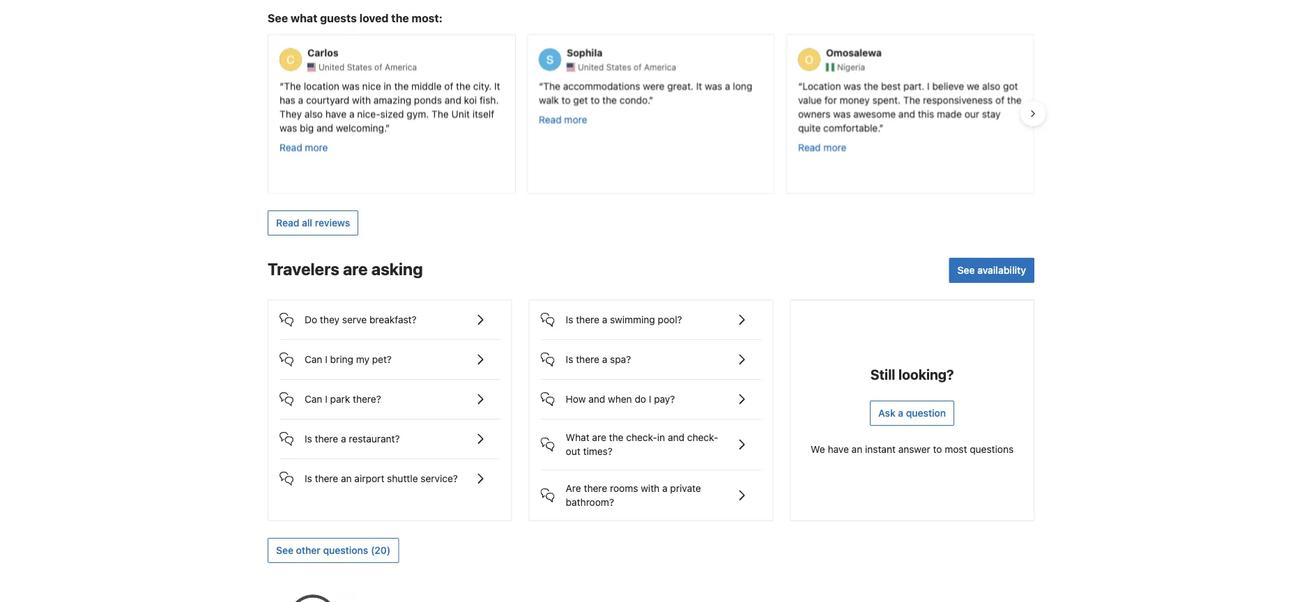 Task type: vqa. For each thing, say whether or not it's contained in the screenshot.


Task type: describe. For each thing, give the bounding box(es) containing it.
i inside can i park there? 'button'
[[325, 394, 328, 405]]

swimming
[[610, 314, 655, 326]]

awesome
[[854, 108, 896, 119]]

in inside " the location was nice in the middle of the city. it has a courtyard with amazing ponds and koi fish. they also have a nice-sized gym. the unit itself was big and welcoming.
[[384, 80, 392, 91]]

i inside " location was the best part. i believe we also got value for money spent. the responsiveness of the owners was awesome and this made our stay quite comfortable.
[[928, 80, 930, 91]]

when
[[608, 394, 632, 405]]

made
[[937, 108, 962, 119]]

read inside button
[[276, 217, 299, 229]]

spa?
[[610, 354, 631, 365]]

instant
[[865, 444, 896, 455]]

middle
[[411, 80, 442, 91]]

big
[[300, 122, 314, 133]]

was inside " the accommodations were great.  it was a long walk to get to the condo.
[[705, 80, 723, 91]]

there?
[[353, 394, 381, 405]]

a right "has"
[[298, 94, 303, 105]]

can i bring my pet?
[[305, 354, 392, 365]]

travelers
[[268, 259, 340, 279]]

are there rooms with a private bathroom?
[[566, 483, 701, 508]]

was up "comfortable."
[[834, 108, 851, 119]]

there for is there a spa?
[[576, 354, 600, 365]]

how and when do i pay? button
[[541, 380, 762, 408]]

the down 'ponds'
[[432, 108, 449, 119]]

guests
[[320, 11, 357, 25]]

there for is there an airport shuttle service?
[[315, 473, 338, 485]]

read more button for the accommodations were great.  it was a long walk to get to the condo.
[[539, 112, 587, 126]]

the inside what are the check-in and check- out times?
[[609, 432, 624, 443]]

pay?
[[654, 394, 675, 405]]

is for is there a restaurant?
[[305, 433, 312, 445]]

out
[[566, 446, 581, 457]]

my
[[356, 354, 370, 365]]

this is a carousel with rotating slides. it displays featured reviews of the property. use the next and previous buttons to navigate. region
[[257, 28, 1046, 199]]

0 horizontal spatial to
[[562, 94, 571, 105]]

itself
[[473, 108, 495, 119]]

with inside are there rooms with a private bathroom?
[[641, 483, 660, 494]]

for
[[825, 94, 837, 105]]

the up koi
[[456, 80, 471, 91]]

courtyard
[[306, 94, 350, 105]]

see availability button
[[949, 258, 1035, 283]]

location
[[304, 80, 340, 91]]

read all reviews
[[276, 217, 350, 229]]

can for can i bring my pet?
[[305, 354, 322, 365]]

" the location was nice in the middle of the city. it has a courtyard with amazing ponds and koi fish. they also have a nice-sized gym. the unit itself was big and welcoming.
[[280, 80, 500, 133]]

united states of america for was
[[319, 62, 417, 72]]

money
[[840, 94, 870, 105]]

still looking?
[[871, 366, 954, 382]]

states for sophila
[[606, 62, 632, 72]]

is for is there an airport shuttle service?
[[305, 473, 312, 485]]

were
[[643, 80, 665, 91]]

got
[[1004, 80, 1018, 91]]

is there a spa?
[[566, 354, 631, 365]]

do they serve breakfast?
[[305, 314, 417, 326]]

believe
[[933, 80, 965, 91]]

is there a spa? button
[[541, 340, 762, 368]]

ask a question button
[[870, 401, 955, 426]]

accommodations
[[563, 80, 641, 91]]

" for " location was the best part. i believe we also got value for money spent. the responsiveness of the owners was awesome and this made our stay quite comfortable.
[[798, 80, 803, 91]]

quite
[[798, 122, 821, 133]]

nice
[[362, 80, 381, 91]]

is there an airport shuttle service?
[[305, 473, 458, 485]]

owners
[[798, 108, 831, 119]]

gym.
[[407, 108, 429, 119]]

the up amazing
[[394, 80, 409, 91]]

united states of america image for carlos
[[308, 63, 316, 71]]

a inside are there rooms with a private bathroom?
[[663, 483, 668, 494]]

private
[[670, 483, 701, 494]]

and inside " location was the best part. i believe we also got value for money spent. the responsiveness of the owners was awesome and this made our stay quite comfortable.
[[899, 108, 916, 119]]

sized
[[381, 108, 404, 119]]

loved
[[360, 11, 389, 25]]

read for " the location was nice in the middle of the city. it has a courtyard with amazing ponds and koi fish. they also have a nice-sized gym. the unit itself was big and welcoming.
[[280, 141, 302, 153]]

service?
[[421, 473, 458, 485]]

also inside " location was the best part. i believe we also got value for money spent. the responsiveness of the owners was awesome and this made our stay quite comfortable.
[[983, 80, 1001, 91]]

see other questions (20) button
[[268, 538, 399, 563]]

the inside " the accommodations were great.  it was a long walk to get to the condo.
[[603, 94, 617, 105]]

how and when do i pay?
[[566, 394, 675, 405]]

location
[[803, 80, 841, 91]]

of inside " the location was nice in the middle of the city. it has a courtyard with amazing ponds and koi fish. they also have a nice-sized gym. the unit itself was big and welcoming.
[[444, 80, 454, 91]]

1 check- from the left
[[626, 432, 657, 443]]

more for to
[[564, 113, 587, 125]]

read more for " location was the best part. i believe we also got value for money spent. the responsiveness of the owners was awesome and this made our stay quite comfortable.
[[798, 141, 847, 153]]

1 vertical spatial have
[[828, 444, 849, 455]]

sophila
[[567, 47, 603, 58]]

(20)
[[371, 545, 391, 556]]

was left nice at left top
[[342, 80, 360, 91]]

can i park there? button
[[280, 380, 500, 408]]

part.
[[904, 80, 925, 91]]

shuttle
[[387, 473, 418, 485]]

america for nice
[[385, 62, 417, 72]]

is there an airport shuttle service? button
[[280, 459, 500, 487]]

restaurant?
[[349, 433, 400, 445]]

the left best on the top right
[[864, 80, 879, 91]]

2 check- from the left
[[687, 432, 719, 443]]

the inside " the accommodations were great.  it was a long walk to get to the condo.
[[543, 80, 561, 91]]

are there rooms with a private bathroom? button
[[541, 471, 762, 510]]

still
[[871, 366, 896, 382]]

bathroom?
[[566, 497, 614, 508]]

all
[[302, 217, 312, 229]]

it inside " the accommodations were great.  it was a long walk to get to the condo.
[[696, 80, 702, 91]]

how
[[566, 394, 586, 405]]

there for is there a restaurant?
[[315, 433, 338, 445]]

ponds
[[414, 94, 442, 105]]

more for has
[[305, 141, 328, 153]]

read more for " the accommodations were great.  it was a long walk to get to the condo.
[[539, 113, 587, 125]]

was down they
[[280, 122, 297, 133]]

what
[[566, 432, 590, 443]]

value
[[798, 94, 822, 105]]

of up nice at left top
[[375, 62, 383, 72]]

are for asking
[[343, 259, 368, 279]]

read for " location was the best part. i believe we also got value for money spent. the responsiveness of the owners was awesome and this made our stay quite comfortable.
[[798, 141, 821, 153]]

park
[[330, 394, 350, 405]]

" the accommodations were great.  it was a long walk to get to the condo.
[[539, 80, 753, 105]]

most:
[[412, 11, 443, 25]]

travelers are asking
[[268, 259, 423, 279]]

question
[[906, 407, 946, 419]]

is there a swimming pool?
[[566, 314, 682, 326]]

can i bring my pet? button
[[280, 340, 500, 368]]

we have an instant answer to most questions
[[811, 444, 1014, 455]]

also inside " the location was nice in the middle of the city. it has a courtyard with amazing ponds and koi fish. they also have a nice-sized gym. the unit itself was big and welcoming.
[[305, 108, 323, 119]]

they
[[280, 108, 302, 119]]

1 horizontal spatial questions
[[970, 444, 1014, 455]]

a inside " the accommodations were great.  it was a long walk to get to the condo.
[[725, 80, 731, 91]]

an for instant
[[852, 444, 863, 455]]

other
[[296, 545, 321, 556]]

united states of america for were
[[578, 62, 677, 72]]

we
[[967, 80, 980, 91]]

answer
[[899, 444, 931, 455]]

this
[[918, 108, 935, 119]]

comfortable.
[[824, 122, 880, 133]]



Task type: locate. For each thing, give the bounding box(es) containing it.
read more down quite
[[798, 141, 847, 153]]

1 united from the left
[[319, 62, 345, 72]]

and left this
[[899, 108, 916, 119]]

the
[[391, 11, 409, 25], [394, 80, 409, 91], [456, 80, 471, 91], [864, 80, 879, 91], [603, 94, 617, 105], [1008, 94, 1022, 105], [609, 432, 624, 443]]

2 horizontal spatial read more button
[[798, 140, 847, 154]]

0 horizontal spatial "
[[386, 122, 390, 133]]

the up walk
[[543, 80, 561, 91]]

to left get
[[562, 94, 571, 105]]

an
[[852, 444, 863, 455], [341, 473, 352, 485]]

is down is there a restaurant?
[[305, 473, 312, 485]]

0 vertical spatial can
[[305, 354, 322, 365]]

a up 'welcoming.'
[[349, 108, 355, 119]]

read down quite
[[798, 141, 821, 153]]

read all reviews button
[[268, 211, 359, 236]]

read more
[[539, 113, 587, 125], [280, 141, 328, 153], [798, 141, 847, 153]]

it inside " the location was nice in the middle of the city. it has a courtyard with amazing ponds and koi fish. they also have a nice-sized gym. the unit itself was big and welcoming.
[[494, 80, 500, 91]]

0 horizontal spatial read more button
[[280, 140, 328, 154]]

0 horizontal spatial united states of america image
[[308, 63, 316, 71]]

of inside " location was the best part. i believe we also got value for money spent. the responsiveness of the owners was awesome and this made our stay quite comfortable.
[[996, 94, 1005, 105]]

america up the were
[[644, 62, 677, 72]]

1 horizontal spatial to
[[591, 94, 600, 105]]

can inside can i park there? 'button'
[[305, 394, 322, 405]]

is up the is there a spa?
[[566, 314, 574, 326]]

america up middle
[[385, 62, 417, 72]]

is
[[566, 314, 574, 326], [566, 354, 574, 365], [305, 433, 312, 445], [305, 473, 312, 485]]

read more button down walk
[[539, 112, 587, 126]]

in up amazing
[[384, 80, 392, 91]]

the down part.
[[904, 94, 921, 105]]

and right how
[[589, 394, 605, 405]]

1 horizontal spatial also
[[983, 80, 1001, 91]]

" for condo.
[[649, 94, 654, 105]]

is inside is there a restaurant? 'button'
[[305, 433, 312, 445]]

1 horizontal spatial an
[[852, 444, 863, 455]]

1 vertical spatial can
[[305, 394, 322, 405]]

there inside button
[[576, 314, 600, 326]]

2 horizontal spatial to
[[933, 444, 942, 455]]

" for " the location was nice in the middle of the city. it has a courtyard with amazing ponds and koi fish. they also have a nice-sized gym. the unit itself was big and welcoming.
[[280, 80, 284, 91]]

1 horizontal spatial read more
[[539, 113, 587, 125]]

pet?
[[372, 354, 392, 365]]

1 horizontal spatial united states of america image
[[567, 63, 575, 71]]

the down got
[[1008, 94, 1022, 105]]

i right part.
[[928, 80, 930, 91]]

0 vertical spatial also
[[983, 80, 1001, 91]]

questions right most
[[970, 444, 1014, 455]]

2 horizontal spatial "
[[880, 122, 884, 133]]

2 " from the left
[[539, 80, 543, 91]]

0 horizontal spatial with
[[352, 94, 371, 105]]

1 united states of america from the left
[[319, 62, 417, 72]]

states
[[347, 62, 372, 72], [606, 62, 632, 72]]

the up "has"
[[284, 80, 301, 91]]

more for for
[[824, 141, 847, 153]]

the up times? on the bottom left
[[609, 432, 624, 443]]

questions inside button
[[323, 545, 368, 556]]

it right "great."
[[696, 80, 702, 91]]

read down big
[[280, 141, 302, 153]]

read down walk
[[539, 113, 562, 125]]

to right get
[[591, 94, 600, 105]]

0 horizontal spatial questions
[[323, 545, 368, 556]]

a left private
[[663, 483, 668, 494]]

have inside " the location was nice in the middle of the city. it has a courtyard with amazing ponds and koi fish. they also have a nice-sized gym. the unit itself was big and welcoming.
[[326, 108, 347, 119]]

there inside 'button'
[[315, 433, 338, 445]]

2 horizontal spatial read more
[[798, 141, 847, 153]]

pool?
[[658, 314, 682, 326]]

of
[[375, 62, 383, 72], [634, 62, 642, 72], [444, 80, 454, 91], [996, 94, 1005, 105]]

great.
[[667, 80, 694, 91]]

1 horizontal spatial are
[[592, 432, 607, 443]]

" down "awesome"
[[880, 122, 884, 133]]

can
[[305, 354, 322, 365], [305, 394, 322, 405]]

2 america from the left
[[644, 62, 677, 72]]

2 horizontal spatial "
[[798, 80, 803, 91]]

a left the long
[[725, 80, 731, 91]]

to left most
[[933, 444, 942, 455]]

1 states from the left
[[347, 62, 372, 72]]

" inside " the location was nice in the middle of the city. it has a courtyard with amazing ponds and koi fish. they also have a nice-sized gym. the unit itself was big and welcoming.
[[280, 80, 284, 91]]

asking
[[371, 259, 423, 279]]

there inside are there rooms with a private bathroom?
[[584, 483, 608, 494]]

also right we
[[983, 80, 1001, 91]]

of up stay
[[996, 94, 1005, 105]]

0 horizontal spatial in
[[384, 80, 392, 91]]

is down can i park there?
[[305, 433, 312, 445]]

are
[[566, 483, 581, 494]]

koi
[[464, 94, 477, 105]]

2 vertical spatial see
[[276, 545, 294, 556]]

responsiveness
[[923, 94, 993, 105]]

check-
[[626, 432, 657, 443], [687, 432, 719, 443]]

1 " from the left
[[280, 80, 284, 91]]

read more button down big
[[280, 140, 328, 154]]

1 vertical spatial an
[[341, 473, 352, 485]]

they
[[320, 314, 340, 326]]

there up bathroom?
[[584, 483, 608, 494]]

to
[[562, 94, 571, 105], [591, 94, 600, 105], [933, 444, 942, 455]]

can for can i park there?
[[305, 394, 322, 405]]

read left all
[[276, 217, 299, 229]]

also up big
[[305, 108, 323, 119]]

and inside what are the check-in and check- out times?
[[668, 432, 685, 443]]

2 united from the left
[[578, 62, 604, 72]]

read
[[539, 113, 562, 125], [280, 141, 302, 153], [798, 141, 821, 153], [276, 217, 299, 229]]

1 horizontal spatial united
[[578, 62, 604, 72]]

united down carlos
[[319, 62, 345, 72]]

" down the were
[[649, 94, 654, 105]]

and
[[445, 94, 462, 105], [899, 108, 916, 119], [317, 122, 333, 133], [589, 394, 605, 405], [668, 432, 685, 443]]

0 vertical spatial questions
[[970, 444, 1014, 455]]

0 horizontal spatial united states of america
[[319, 62, 417, 72]]

1 horizontal spatial "
[[649, 94, 654, 105]]

welcoming.
[[336, 122, 386, 133]]

1 horizontal spatial have
[[828, 444, 849, 455]]

read more down walk
[[539, 113, 587, 125]]

see for see other questions (20)
[[276, 545, 294, 556]]

i inside can i bring my pet? button
[[325, 354, 328, 365]]

1 horizontal spatial states
[[606, 62, 632, 72]]

2 can from the top
[[305, 394, 322, 405]]

0 vertical spatial have
[[326, 108, 347, 119]]

" up "has"
[[280, 80, 284, 91]]

is for is there a spa?
[[566, 354, 574, 365]]

a inside 'button'
[[341, 433, 346, 445]]

of up " the accommodations were great.  it was a long walk to get to the condo.
[[634, 62, 642, 72]]

in down pay?
[[657, 432, 665, 443]]

see inside button
[[276, 545, 294, 556]]

united states of america image for sophila
[[567, 63, 575, 71]]

i left the bring
[[325, 354, 328, 365]]

1 can from the top
[[305, 354, 322, 365]]

1 horizontal spatial united states of america
[[578, 62, 677, 72]]

read for " the accommodations were great.  it was a long walk to get to the condo.
[[539, 113, 562, 125]]

0 horizontal spatial an
[[341, 473, 352, 485]]

airport
[[355, 473, 385, 485]]

an left "instant"
[[852, 444, 863, 455]]

1 horizontal spatial "
[[539, 80, 543, 91]]

are inside what are the check-in and check- out times?
[[592, 432, 607, 443]]

0 vertical spatial an
[[852, 444, 863, 455]]

in inside what are the check-in and check- out times?
[[657, 432, 665, 443]]

are for the
[[592, 432, 607, 443]]

spent.
[[873, 94, 901, 105]]

i inside how and when do i pay? button
[[649, 394, 652, 405]]

0 vertical spatial see
[[268, 11, 288, 25]]

see for see availability
[[958, 265, 975, 276]]

1 horizontal spatial america
[[644, 62, 677, 72]]

most
[[945, 444, 968, 455]]

read more button
[[539, 112, 587, 126], [280, 140, 328, 154], [798, 140, 847, 154]]

and inside button
[[589, 394, 605, 405]]

2 states from the left
[[606, 62, 632, 72]]

is there a swimming pool? button
[[541, 300, 762, 328]]

united for carlos
[[319, 62, 345, 72]]

there left spa?
[[576, 354, 600, 365]]

1 horizontal spatial more
[[564, 113, 587, 125]]

united states of america image down carlos
[[308, 63, 316, 71]]

can left the bring
[[305, 354, 322, 365]]

america
[[385, 62, 417, 72], [644, 62, 677, 72]]

with up the nice-
[[352, 94, 371, 105]]

questions left the (20)
[[323, 545, 368, 556]]

have right we on the bottom right of page
[[828, 444, 849, 455]]

1 vertical spatial are
[[592, 432, 607, 443]]

more down "comfortable."
[[824, 141, 847, 153]]

" inside " the accommodations were great.  it was a long walk to get to the condo.
[[539, 80, 543, 91]]

read more button for the location was nice in the middle of the city. it has a courtyard with amazing ponds and koi fish. they also have a nice-sized gym. the unit itself was big and welcoming.
[[280, 140, 328, 154]]

can left park
[[305, 394, 322, 405]]

was left the long
[[705, 80, 723, 91]]

do
[[635, 394, 646, 405]]

was
[[342, 80, 360, 91], [705, 80, 723, 91], [844, 80, 862, 91], [834, 108, 851, 119], [280, 122, 297, 133]]

availability
[[978, 265, 1026, 276]]

city.
[[473, 80, 492, 91]]

read more button for location was the best part. i believe we also got value for money spent. the responsiveness of the owners was awesome and this made our stay quite comfortable.
[[798, 140, 847, 154]]

there down park
[[315, 433, 338, 445]]

read more down big
[[280, 141, 328, 153]]

1 it from the left
[[494, 80, 500, 91]]

0 horizontal spatial united
[[319, 62, 345, 72]]

0 horizontal spatial have
[[326, 108, 347, 119]]

a inside button
[[602, 314, 608, 326]]

check- down do
[[626, 432, 657, 443]]

check- up private
[[687, 432, 719, 443]]

see other questions (20)
[[276, 545, 391, 556]]

a right ask
[[898, 407, 904, 419]]

a left the 'restaurant?'
[[341, 433, 346, 445]]

a inside button
[[898, 407, 904, 419]]

read more button down quite
[[798, 140, 847, 154]]

" up walk
[[539, 80, 543, 91]]

states up nice at left top
[[347, 62, 372, 72]]

breakfast?
[[370, 314, 417, 326]]

states up accommodations
[[606, 62, 632, 72]]

united states of america up nice at left top
[[319, 62, 417, 72]]

0 vertical spatial in
[[384, 80, 392, 91]]

1 united states of america image from the left
[[308, 63, 316, 71]]

is for is there a swimming pool?
[[566, 314, 574, 326]]

times?
[[583, 446, 613, 457]]

stay
[[982, 108, 1001, 119]]

see left availability
[[958, 265, 975, 276]]

0 horizontal spatial read more
[[280, 141, 328, 153]]

3 " from the left
[[798, 80, 803, 91]]

united for sophila
[[578, 62, 604, 72]]

ask a question
[[879, 407, 946, 419]]

" for spent.
[[880, 122, 884, 133]]

0 horizontal spatial "
[[280, 80, 284, 91]]

1 vertical spatial in
[[657, 432, 665, 443]]

1 horizontal spatial in
[[657, 432, 665, 443]]

bring
[[330, 354, 354, 365]]

is there a restaurant? button
[[280, 420, 500, 448]]

see left other
[[276, 545, 294, 556]]

long
[[733, 80, 753, 91]]

there for is there a swimming pool?
[[576, 314, 600, 326]]

nigeria image
[[826, 63, 835, 71]]

0 horizontal spatial also
[[305, 108, 323, 119]]

see left what
[[268, 11, 288, 25]]

is inside is there an airport shuttle service? button
[[305, 473, 312, 485]]

" up the value
[[798, 80, 803, 91]]

1 vertical spatial questions
[[323, 545, 368, 556]]

1 vertical spatial with
[[641, 483, 660, 494]]

0 horizontal spatial states
[[347, 62, 372, 72]]

states for carlos
[[347, 62, 372, 72]]

there up the is there a spa?
[[576, 314, 600, 326]]

a left spa?
[[602, 354, 608, 365]]

with right rooms
[[641, 483, 660, 494]]

we
[[811, 444, 825, 455]]

an left airport
[[341, 473, 352, 485]]

with
[[352, 94, 371, 105], [641, 483, 660, 494]]

is inside button
[[566, 354, 574, 365]]

is up how
[[566, 354, 574, 365]]

in
[[384, 80, 392, 91], [657, 432, 665, 443]]

have
[[326, 108, 347, 119], [828, 444, 849, 455]]

and down pay?
[[668, 432, 685, 443]]

" for courtyard
[[386, 122, 390, 133]]

nice-
[[357, 108, 381, 119]]

our
[[965, 108, 980, 119]]

ask
[[879, 407, 896, 419]]

" for " the accommodations were great.  it was a long walk to get to the condo.
[[539, 80, 543, 91]]

i left park
[[325, 394, 328, 405]]

the inside " location was the best part. i believe we also got value for money spent. the responsiveness of the owners was awesome and this made our stay quite comfortable.
[[904, 94, 921, 105]]

1 vertical spatial also
[[305, 108, 323, 119]]

there for are there rooms with a private bathroom?
[[584, 483, 608, 494]]

it
[[494, 80, 500, 91], [696, 80, 702, 91]]

1 horizontal spatial with
[[641, 483, 660, 494]]

2 united states of america image from the left
[[567, 63, 575, 71]]

can i park there?
[[305, 394, 381, 405]]

are left 'asking'
[[343, 259, 368, 279]]

an for airport
[[341, 473, 352, 485]]

looking?
[[899, 366, 954, 382]]

condo.
[[620, 94, 649, 105]]

the right the loved
[[391, 11, 409, 25]]

what are the check-in and check- out times?
[[566, 432, 719, 457]]

"
[[280, 80, 284, 91], [539, 80, 543, 91], [798, 80, 803, 91]]

it right city.
[[494, 80, 500, 91]]

an inside button
[[341, 473, 352, 485]]

get
[[573, 94, 588, 105]]

1 horizontal spatial read more button
[[539, 112, 587, 126]]

america for great.
[[644, 62, 677, 72]]

see for see what guests loved the most:
[[268, 11, 288, 25]]

what are the check-in and check- out times? button
[[541, 420, 762, 459]]

there left airport
[[315, 473, 338, 485]]

can inside can i bring my pet? button
[[305, 354, 322, 365]]

" location was the best part. i believe we also got value for money spent. the responsiveness of the owners was awesome and this made our stay quite comfortable.
[[798, 80, 1022, 133]]

united
[[319, 62, 345, 72], [578, 62, 604, 72]]

what
[[291, 11, 318, 25]]

0 horizontal spatial check-
[[626, 432, 657, 443]]

more down big
[[305, 141, 328, 153]]

united states of america
[[319, 62, 417, 72], [578, 62, 677, 72]]

1 vertical spatial see
[[958, 265, 975, 276]]

more down get
[[564, 113, 587, 125]]

have down courtyard
[[326, 108, 347, 119]]

are up times? on the bottom left
[[592, 432, 607, 443]]

nigeria
[[837, 62, 866, 72]]

best
[[881, 80, 901, 91]]

" down sized at the left of the page
[[386, 122, 390, 133]]

see inside button
[[958, 265, 975, 276]]

2 horizontal spatial more
[[824, 141, 847, 153]]

walk
[[539, 94, 559, 105]]

with inside " the location was nice in the middle of the city. it has a courtyard with amazing ponds and koi fish. they also have a nice-sized gym. the unit itself was big and welcoming.
[[352, 94, 371, 105]]

reviews
[[315, 217, 350, 229]]

"
[[649, 94, 654, 105], [386, 122, 390, 133], [880, 122, 884, 133]]

and right big
[[317, 122, 333, 133]]

1 horizontal spatial check-
[[687, 432, 719, 443]]

united down sophila
[[578, 62, 604, 72]]

of right middle
[[444, 80, 454, 91]]

is inside is there a swimming pool? button
[[566, 314, 574, 326]]

0 horizontal spatial more
[[305, 141, 328, 153]]

serve
[[342, 314, 367, 326]]

and up unit
[[445, 94, 462, 105]]

united states of america image down sophila
[[567, 63, 575, 71]]

1 america from the left
[[385, 62, 417, 72]]

0 vertical spatial are
[[343, 259, 368, 279]]

0 horizontal spatial it
[[494, 80, 500, 91]]

2 it from the left
[[696, 80, 702, 91]]

0 vertical spatial with
[[352, 94, 371, 105]]

1 horizontal spatial it
[[696, 80, 702, 91]]

2 united states of america from the left
[[578, 62, 677, 72]]

read more for " the location was nice in the middle of the city. it has a courtyard with amazing ponds and koi fish. they also have a nice-sized gym. the unit itself was big and welcoming.
[[280, 141, 328, 153]]

omosalewa
[[826, 47, 882, 58]]

0 horizontal spatial america
[[385, 62, 417, 72]]

united states of america image
[[308, 63, 316, 71], [567, 63, 575, 71]]

the down accommodations
[[603, 94, 617, 105]]

united states of america up accommodations
[[578, 62, 677, 72]]

" inside " location was the best part. i believe we also got value for money spent. the responsiveness of the owners was awesome and this made our stay quite comfortable.
[[798, 80, 803, 91]]

amazing
[[374, 94, 412, 105]]

i right do
[[649, 394, 652, 405]]

0 horizontal spatial are
[[343, 259, 368, 279]]

was up money
[[844, 80, 862, 91]]



